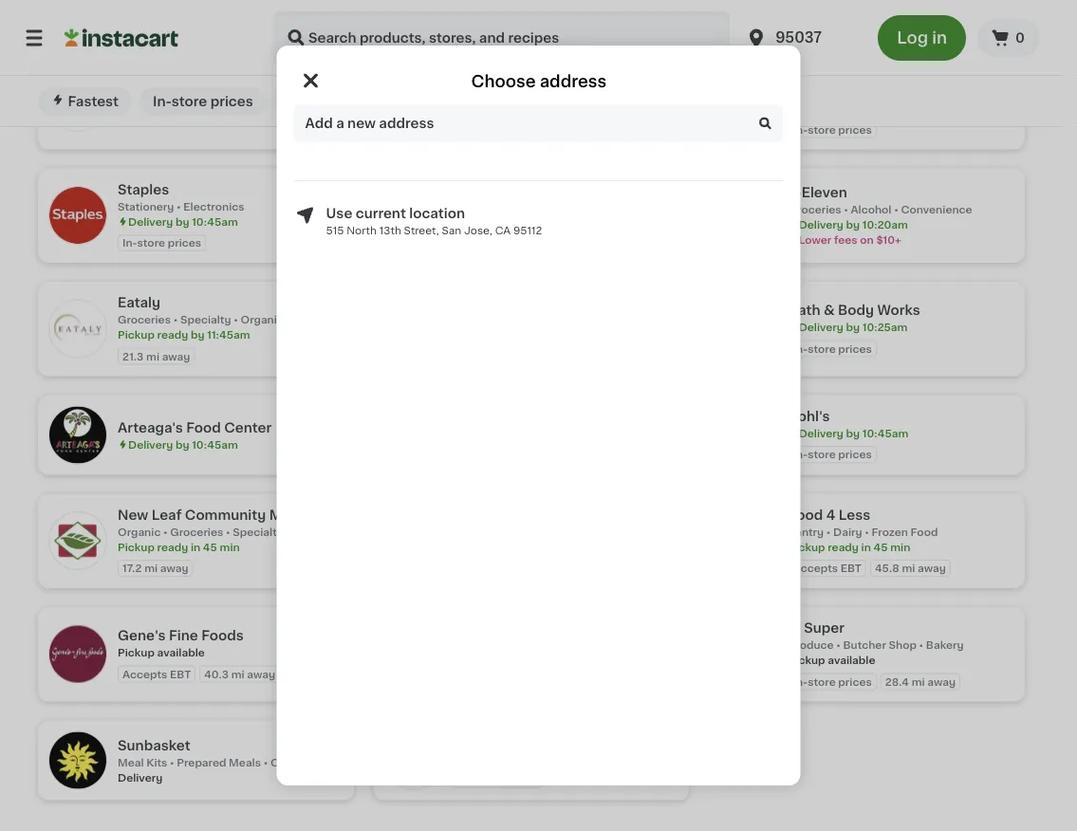 Task type: describe. For each thing, give the bounding box(es) containing it.
0 vertical spatial goods
[[903, 70, 949, 83]]

by down arteaga's food center
[[176, 440, 189, 450]]

hmart specialty • prepared meals • ethnic
[[453, 81, 642, 110]]

ethnic
[[607, 99, 642, 110]]

  text field inside the choose address dialog
[[294, 104, 784, 142]]

accepts ebt for 45.8 mi away
[[793, 564, 862, 574]]

in-store prices inside in-store prices button
[[153, 95, 253, 108]]

28.4 mi away
[[885, 677, 956, 688]]

delivery by 10:25am
[[799, 323, 908, 333]]

pickup inside button
[[348, 95, 395, 108]]

accepts for 40.3 mi away
[[122, 670, 167, 680]]

instacart logo image
[[65, 27, 178, 49]]

17.2
[[122, 564, 142, 574]]

45 for community
[[203, 542, 217, 553]]

delivery by 10:20am
[[799, 220, 908, 231]]

best
[[118, 81, 149, 94]]

pickup inside food 4 less pantry • dairy • frozen food pickup ready in 45 min
[[788, 542, 825, 553]]

ready for new
[[157, 542, 188, 553]]

staples
[[118, 183, 169, 196]]

delivery by 10:45am down kohl's
[[799, 429, 909, 439]]

groceries up jose,
[[453, 213, 506, 223]]

0
[[1016, 31, 1025, 45]]

pickup inside el super produce • butcher shop • bakery pickup available
[[788, 656, 825, 666]]

ready for food
[[828, 542, 859, 553]]

10:20am
[[863, 220, 908, 231]]

mi for 28.4
[[912, 677, 925, 688]]

office
[[234, 99, 268, 110]]

bath & body works
[[788, 304, 920, 317]]

electronics inside the best buy electronics • home & office
[[118, 99, 179, 110]]

• inside 'staples stationery • electronics'
[[177, 202, 181, 212]]

works
[[878, 304, 920, 317]]

shop
[[889, 641, 917, 651]]

new leaf community markets organic • groceries • specialty pickup ready in 45 min
[[118, 509, 325, 553]]

log
[[897, 30, 928, 46]]

organic inside new leaf community markets organic • groceries • specialty pickup ready in 45 min
[[118, 527, 161, 538]]

10:45am up the less
[[863, 429, 909, 439]]

1 vertical spatial sporting
[[788, 88, 835, 99]]

el
[[788, 622, 801, 635]]

arteaga's food center
[[118, 421, 272, 435]]

use current location 515 north 13th street, san jose, ca 95112
[[326, 207, 542, 236]]

delivery down buy
[[128, 114, 173, 125]]

kohl's
[[788, 410, 830, 423]]

10:45am down "groceries • organic • alcohol"
[[527, 228, 573, 238]]

45.8
[[875, 564, 900, 574]]

515
[[326, 225, 344, 236]]

in for markets
[[191, 542, 200, 553]]

mi for 45.8
[[902, 564, 915, 574]]

food 4 less pantry • dairy • frozen food pickup ready in 45 min
[[788, 509, 938, 553]]

sunbasket meal kits • prepared meals • organic delivery
[[118, 739, 314, 783]]

less
[[839, 509, 871, 522]]

2 10:25am from the top
[[863, 323, 908, 333]]

pantry
[[788, 527, 824, 538]]

san
[[442, 225, 461, 236]]

foods
[[201, 630, 244, 643]]

delivery down arteaga's
[[128, 440, 173, 450]]

ebt button
[[274, 87, 327, 116]]

stationery
[[118, 202, 174, 212]]

in for pantry
[[861, 542, 871, 553]]

organic inside sunbasket meal kits • prepared meals • organic delivery
[[270, 758, 314, 768]]

40.3
[[204, 670, 229, 680]]

dairy
[[833, 527, 863, 538]]

north
[[347, 225, 377, 236]]

body
[[838, 304, 874, 317]]

2 vertical spatial food
[[911, 527, 938, 538]]

prepared inside sunbasket meal kits • prepared meals • organic delivery
[[177, 758, 226, 768]]

in inside "button"
[[932, 30, 947, 46]]

delivery by 11:45am
[[128, 114, 235, 125]]

super
[[804, 622, 845, 635]]

& inside the best buy electronics • home & office
[[223, 99, 232, 110]]

choose
[[471, 74, 536, 90]]

$10+
[[876, 236, 902, 246]]

search address image
[[757, 115, 774, 132]]

0 vertical spatial food
[[186, 421, 221, 435]]

log in
[[897, 30, 947, 46]]

fastest
[[68, 95, 119, 108]]

jose,
[[464, 225, 492, 236]]

fees
[[834, 236, 858, 246]]

meal
[[118, 758, 144, 768]]

11:45am inside eataly groceries • specialty • organic pickup ready by 11:45am
[[207, 330, 250, 341]]

1 vertical spatial goods
[[838, 88, 874, 99]]

hmart
[[453, 81, 496, 94]]

convenience
[[901, 205, 973, 216]]

new button
[[416, 87, 473, 116]]

meals inside the hmart specialty • prepared meals • ethnic
[[565, 99, 598, 110]]

address
[[540, 74, 607, 90]]

40.3 mi away
[[204, 670, 275, 680]]

by up the less
[[846, 429, 860, 439]]

sunbasket
[[118, 739, 190, 753]]

95112
[[513, 225, 542, 236]]

1 vertical spatial &
[[824, 304, 835, 317]]

organic inside eataly groceries • specialty • organic pickup ready by 11:45am
[[241, 315, 284, 325]]

0 vertical spatial 11:45am
[[192, 114, 235, 125]]

new for new
[[429, 95, 460, 108]]

ebt for 40.3 mi away
[[170, 670, 191, 680]]

delivery down bath
[[799, 323, 844, 333]]

fastest button
[[38, 87, 132, 116]]

choose address
[[471, 74, 607, 90]]

4
[[827, 509, 836, 522]]

delivery down the stationery at the top of page
[[128, 217, 173, 227]]

ebt inside button
[[287, 95, 314, 108]]

bakery
[[926, 641, 964, 651]]

groceries inside eataly groceries • specialty • organic pickup ready by 11:45am
[[118, 315, 171, 325]]

gene's
[[118, 630, 166, 643]]

• inside the best buy electronics • home & office
[[181, 99, 186, 110]]

fine
[[169, 630, 198, 643]]

10:25am inside dick's sporting goods sporting goods delivery by 10:25am
[[863, 103, 908, 114]]

mi for 17.2
[[144, 564, 158, 574]]

buy
[[152, 81, 179, 94]]

specialty inside eataly groceries • specialty • organic pickup ready by 11:45am
[[180, 315, 231, 325]]

use
[[326, 207, 352, 220]]

produce
[[788, 641, 834, 651]]

el super produce • butcher shop • bakery pickup available
[[788, 622, 964, 666]]

21.3 mi away
[[122, 352, 190, 362]]

mi for 40.3
[[231, 670, 245, 680]]

kits
[[146, 758, 167, 768]]



Task type: locate. For each thing, give the bounding box(es) containing it.
pickup up 17.2
[[118, 542, 155, 553]]

0 vertical spatial specialty
[[453, 99, 504, 110]]

by up eleven
[[846, 103, 860, 114]]

log in button
[[878, 15, 966, 61]]

away down bakery
[[928, 677, 956, 688]]

eleven
[[802, 187, 847, 200]]

1 horizontal spatial electronics
[[184, 202, 244, 212]]

ready up 21.3 mi away
[[157, 330, 188, 341]]

& right home
[[223, 99, 232, 110]]

0 vertical spatial new
[[429, 95, 460, 108]]

pickup down 'pantry'
[[788, 542, 825, 553]]

away for 45.8 mi away
[[918, 564, 946, 574]]

home
[[188, 99, 221, 110]]

1 vertical spatial ebt
[[841, 564, 862, 574]]

0 horizontal spatial accepts
[[122, 670, 167, 680]]

prepared down choose address
[[513, 99, 563, 110]]

delivery down meal
[[118, 773, 163, 783]]

1 horizontal spatial available
[[828, 656, 876, 666]]

new for new leaf community markets organic • groceries • specialty pickup ready in 45 min
[[118, 509, 148, 522]]

mi right the 28.4
[[912, 677, 925, 688]]

community
[[185, 509, 266, 522]]

frozen
[[872, 527, 908, 538]]

sporting down dick's
[[788, 88, 835, 99]]

eataly
[[118, 296, 160, 310]]

mi for 21.3
[[146, 352, 159, 362]]

food left center
[[186, 421, 221, 435]]

mi right 45.8
[[902, 564, 915, 574]]

ready up "17.2 mi away"
[[157, 542, 188, 553]]

away right 17.2
[[160, 564, 188, 574]]

butcher
[[843, 641, 886, 651]]

2 in-store prices link from the top
[[373, 721, 690, 801]]

delivery by 10:45am down "groceries • organic • alcohol"
[[464, 228, 573, 238]]

1 horizontal spatial specialty
[[233, 527, 284, 538]]

leaf
[[152, 509, 182, 522]]

0 vertical spatial &
[[223, 99, 232, 110]]

pickup inside new leaf community markets organic • groceries • specialty pickup ready in 45 min
[[118, 542, 155, 553]]

food up 'pantry'
[[788, 509, 823, 522]]

0 horizontal spatial prepared
[[177, 758, 226, 768]]

17.2 mi away
[[122, 564, 188, 574]]

2 horizontal spatial specialty
[[453, 99, 504, 110]]

eataly groceries • specialty • organic pickup ready by 11:45am
[[118, 296, 284, 341]]

groceries down eleven
[[788, 205, 842, 216]]

specialty down community
[[233, 527, 284, 538]]

2 vertical spatial specialty
[[233, 527, 284, 538]]

ebt down gene's fine foods pickup available
[[170, 670, 191, 680]]

main content containing dick's sporting goods
[[0, 0, 1063, 831]]

1 vertical spatial accepts ebt
[[122, 670, 191, 680]]

goods
[[903, 70, 949, 83], [838, 88, 874, 99]]

min
[[220, 542, 240, 553], [891, 542, 911, 553]]

new down hmart
[[429, 95, 460, 108]]

groceries inside new leaf community markets organic • groceries • specialty pickup ready in 45 min
[[170, 527, 223, 538]]

meals inside sunbasket meal kits • prepared meals • organic delivery
[[229, 758, 261, 768]]

1 horizontal spatial prepared
[[513, 99, 563, 110]]

in-store prices button
[[140, 87, 266, 116]]

pickup inside gene's fine foods pickup available
[[118, 648, 155, 659]]

electronics
[[118, 99, 179, 110], [184, 202, 244, 212]]

1 horizontal spatial accepts ebt
[[793, 564, 862, 574]]

delivery up lower
[[799, 220, 844, 231]]

main content
[[0, 0, 1063, 831]]

alcohol for •
[[568, 213, 609, 223]]

7-eleven groceries • alcohol • convenience
[[788, 187, 973, 216]]

min down frozen
[[891, 542, 911, 553]]

choose address dialog
[[277, 46, 801, 786]]

45.8 mi away
[[875, 564, 946, 574]]

by right ca
[[511, 228, 525, 238]]

accepts for 45.8 mi away
[[793, 564, 838, 574]]

lower fees on $10+
[[799, 236, 902, 246]]

delivery
[[799, 103, 844, 114], [128, 114, 173, 125], [128, 217, 173, 227], [799, 220, 844, 231], [464, 228, 508, 238], [799, 323, 844, 333], [799, 429, 844, 439], [128, 440, 173, 450], [118, 773, 163, 783]]

1 horizontal spatial in
[[861, 542, 871, 553]]

best buy electronics • home & office
[[118, 81, 268, 110]]

pickup right ebt button
[[348, 95, 395, 108]]

new
[[429, 95, 460, 108], [118, 509, 148, 522]]

electronics inside 'staples stationery • electronics'
[[184, 202, 244, 212]]

specialty up 21.3 mi away
[[180, 315, 231, 325]]

dick's sporting goods sporting goods delivery by 10:25am
[[788, 70, 949, 114]]

away for 21.3 mi away
[[162, 352, 190, 362]]

1 horizontal spatial alcohol
[[851, 205, 892, 216]]

new inside button
[[429, 95, 460, 108]]

electronics down "best"
[[118, 99, 179, 110]]

street,
[[404, 225, 439, 236]]

1 horizontal spatial sporting
[[840, 70, 900, 83]]

1 vertical spatial electronics
[[184, 202, 244, 212]]

staples stationery • electronics
[[118, 183, 244, 212]]

prepared inside the hmart specialty • prepared meals • ethnic
[[513, 99, 563, 110]]

0 horizontal spatial new
[[118, 509, 148, 522]]

  text field
[[294, 104, 784, 142]]

13th
[[379, 225, 401, 236]]

dick's
[[788, 70, 837, 83]]

by down 'staples stationery • electronics'
[[176, 217, 189, 227]]

new inside new leaf community markets organic • groceries • specialty pickup ready in 45 min
[[118, 509, 148, 522]]

0 horizontal spatial sporting
[[788, 88, 835, 99]]

1 45 from the left
[[203, 542, 217, 553]]

0 vertical spatial prepared
[[513, 99, 563, 110]]

11:45am up center
[[207, 330, 250, 341]]

in inside food 4 less pantry • dairy • frozen food pickup ready in 45 min
[[861, 542, 871, 553]]

away for 17.2 mi away
[[160, 564, 188, 574]]

arteaga's
[[118, 421, 183, 435]]

ready
[[157, 330, 188, 341], [157, 542, 188, 553], [828, 542, 859, 553]]

new left the 'leaf' at the bottom left of page
[[118, 509, 148, 522]]

delivery down kohl's
[[799, 429, 844, 439]]

available
[[157, 648, 205, 659], [828, 656, 876, 666]]

45 down community
[[203, 542, 217, 553]]

1 vertical spatial prepared
[[177, 758, 226, 768]]

by inside dick's sporting goods sporting goods delivery by 10:25am
[[846, 103, 860, 114]]

ebt right office
[[287, 95, 314, 108]]

mi right 17.2
[[144, 564, 158, 574]]

specialty inside the hmart specialty • prepared meals • ethnic
[[453, 99, 504, 110]]

0 horizontal spatial goods
[[838, 88, 874, 99]]

28.4
[[885, 677, 909, 688]]

location
[[409, 207, 465, 220]]

markets
[[269, 509, 325, 522]]

0 vertical spatial ebt
[[287, 95, 314, 108]]

1 vertical spatial new
[[118, 509, 148, 522]]

mi right 21.3
[[146, 352, 159, 362]]

store
[[473, 11, 501, 22], [172, 95, 207, 108], [808, 125, 836, 135], [137, 238, 165, 249], [808, 344, 836, 354], [808, 450, 836, 460], [808, 677, 836, 688], [473, 776, 501, 786]]

available inside el super produce • butcher shop • bakery pickup available
[[828, 656, 876, 666]]

0 vertical spatial in-store prices link
[[373, 0, 690, 36]]

in right log
[[932, 30, 947, 46]]

gene's fine foods pickup available
[[118, 630, 244, 659]]

min down community
[[220, 542, 240, 553]]

by up 'lower fees on $10+'
[[846, 220, 860, 231]]

groceries down community
[[170, 527, 223, 538]]

ready inside food 4 less pantry • dairy • frozen food pickup ready in 45 min
[[828, 542, 859, 553]]

away for 28.4 mi away
[[928, 677, 956, 688]]

pickup down produce
[[788, 656, 825, 666]]

accepts down gene's
[[122, 670, 167, 680]]

in- inside button
[[153, 95, 172, 108]]

1 10:25am from the top
[[863, 103, 908, 114]]

21.3
[[122, 352, 144, 362]]

45 for less
[[874, 542, 888, 553]]

10:25am down log
[[863, 103, 908, 114]]

0 horizontal spatial meals
[[229, 758, 261, 768]]

2 45 from the left
[[874, 542, 888, 553]]

in inside new leaf community markets organic • groceries • specialty pickup ready in 45 min
[[191, 542, 200, 553]]

ebt left 45.8
[[841, 564, 862, 574]]

0 button
[[978, 19, 1040, 57]]

0 vertical spatial sporting
[[840, 70, 900, 83]]

11:45am
[[192, 114, 235, 125], [207, 330, 250, 341]]

2 horizontal spatial food
[[911, 527, 938, 538]]

electronics right the stationery at the top of page
[[184, 202, 244, 212]]

by up arteaga's food center
[[191, 330, 205, 341]]

2 horizontal spatial ebt
[[841, 564, 862, 574]]

away right 21.3
[[162, 352, 190, 362]]

1 horizontal spatial min
[[891, 542, 911, 553]]

delivery by 10:45am down 'staples stationery • electronics'
[[128, 217, 238, 227]]

in down community
[[191, 542, 200, 553]]

11:45am down home
[[192, 114, 235, 125]]

45 inside new leaf community markets organic • groceries • specialty pickup ready in 45 min
[[203, 542, 217, 553]]

lower
[[799, 236, 832, 246]]

1 horizontal spatial new
[[429, 95, 460, 108]]

0 vertical spatial accepts
[[793, 564, 838, 574]]

in-
[[458, 11, 473, 22], [153, 95, 172, 108], [793, 125, 808, 135], [122, 238, 137, 249], [793, 344, 808, 354], [793, 450, 808, 460], [793, 677, 808, 688], [458, 776, 473, 786]]

ready inside eataly groceries • specialty • organic pickup ready by 11:45am
[[157, 330, 188, 341]]

delivery by 10:45am
[[128, 217, 238, 227], [464, 228, 573, 238], [799, 429, 909, 439], [128, 440, 238, 450]]

min for community
[[220, 542, 240, 553]]

1 min from the left
[[220, 542, 240, 553]]

away right 45.8
[[918, 564, 946, 574]]

1 vertical spatial 11:45am
[[207, 330, 250, 341]]

in down dairy
[[861, 542, 871, 553]]

1 vertical spatial accepts
[[122, 670, 167, 680]]

0 vertical spatial electronics
[[118, 99, 179, 110]]

0 horizontal spatial 45
[[203, 542, 217, 553]]

pickup button
[[335, 87, 409, 116]]

meals right kits
[[229, 758, 261, 768]]

1 horizontal spatial food
[[788, 509, 823, 522]]

meals down the "address"
[[565, 99, 598, 110]]

0 horizontal spatial ebt
[[170, 670, 191, 680]]

2 horizontal spatial in
[[932, 30, 947, 46]]

45
[[203, 542, 217, 553], [874, 542, 888, 553]]

min for less
[[891, 542, 911, 553]]

groceries down eataly
[[118, 315, 171, 325]]

1 horizontal spatial 45
[[874, 542, 888, 553]]

available down butcher
[[828, 656, 876, 666]]

away right 40.3
[[247, 670, 275, 680]]

ready down dairy
[[828, 542, 859, 553]]

2 min from the left
[[891, 542, 911, 553]]

prices inside button
[[210, 95, 253, 108]]

prices
[[503, 11, 537, 22], [210, 95, 253, 108], [838, 125, 872, 135], [168, 238, 201, 249], [838, 344, 872, 354], [838, 450, 872, 460], [838, 677, 872, 688], [503, 776, 537, 786]]

10:45am
[[192, 217, 238, 227], [527, 228, 573, 238], [863, 429, 909, 439], [192, 440, 238, 450]]

alcohol inside "7-eleven groceries • alcohol • convenience"
[[851, 205, 892, 216]]

min inside new leaf community markets organic • groceries • specialty pickup ready in 45 min
[[220, 542, 240, 553]]

ebt for 45.8 mi away
[[841, 564, 862, 574]]

0 horizontal spatial in
[[191, 542, 200, 553]]

store inside button
[[172, 95, 207, 108]]

&
[[223, 99, 232, 110], [824, 304, 835, 317]]

prepared
[[513, 99, 563, 110], [177, 758, 226, 768]]

by
[[846, 103, 860, 114], [176, 114, 189, 125], [176, 217, 189, 227], [846, 220, 860, 231], [511, 228, 525, 238], [846, 323, 860, 333], [191, 330, 205, 341], [846, 429, 860, 439], [176, 440, 189, 450]]

min inside food 4 less pantry • dairy • frozen food pickup ready in 45 min
[[891, 542, 911, 553]]

1 horizontal spatial goods
[[903, 70, 949, 83]]

specialty inside new leaf community markets organic • groceries • specialty pickup ready in 45 min
[[233, 527, 284, 538]]

10:45am down 'staples stationery • electronics'
[[192, 217, 238, 227]]

sporting down log
[[840, 70, 900, 83]]

groceries inside "7-eleven groceries • alcohol • convenience"
[[788, 205, 842, 216]]

0 horizontal spatial specialty
[[180, 315, 231, 325]]

0 horizontal spatial &
[[223, 99, 232, 110]]

mi right 40.3
[[231, 670, 245, 680]]

available inside gene's fine foods pickup available
[[157, 648, 205, 659]]

45 inside food 4 less pantry • dairy • frozen food pickup ready in 45 min
[[874, 542, 888, 553]]

1 vertical spatial specialty
[[180, 315, 231, 325]]

45 down frozen
[[874, 542, 888, 553]]

in
[[932, 30, 947, 46], [191, 542, 200, 553], [861, 542, 871, 553]]

by down "bath & body works"
[[846, 323, 860, 333]]

delivery inside sunbasket meal kits • prepared meals • organic delivery
[[118, 773, 163, 783]]

& right bath
[[824, 304, 835, 317]]

food right frozen
[[911, 527, 938, 538]]

bath
[[788, 304, 821, 317]]

0 horizontal spatial accepts ebt
[[122, 670, 191, 680]]

1 vertical spatial in-store prices link
[[373, 721, 690, 801]]

0 vertical spatial 10:25am
[[863, 103, 908, 114]]

0 horizontal spatial alcohol
[[568, 213, 609, 223]]

accepts ebt
[[793, 564, 862, 574], [122, 670, 191, 680]]

specialty
[[453, 99, 504, 110], [180, 315, 231, 325], [233, 527, 284, 538]]

0 horizontal spatial electronics
[[118, 99, 179, 110]]

prepared right kits
[[177, 758, 226, 768]]

1 horizontal spatial accepts
[[793, 564, 838, 574]]

specialty down hmart
[[453, 99, 504, 110]]

1 horizontal spatial meals
[[565, 99, 598, 110]]

accepts ebt for 40.3 mi away
[[122, 670, 191, 680]]

accepts ebt down dairy
[[793, 564, 862, 574]]

delivery by 10:45am down arteaga's food center
[[128, 440, 238, 450]]

ca
[[495, 225, 511, 236]]

1 vertical spatial 10:25am
[[863, 323, 908, 333]]

10:45am down arteaga's food center
[[192, 440, 238, 450]]

7-
[[788, 187, 802, 200]]

by inside eataly groceries • specialty • organic pickup ready by 11:45am
[[191, 330, 205, 341]]

0 vertical spatial meals
[[565, 99, 598, 110]]

alcohol for eleven
[[851, 205, 892, 216]]

1 vertical spatial meals
[[229, 758, 261, 768]]

groceries • organic • alcohol
[[453, 213, 609, 223]]

1 horizontal spatial ebt
[[287, 95, 314, 108]]

0 horizontal spatial food
[[186, 421, 221, 435]]

1 in-store prices link from the top
[[373, 0, 690, 36]]

delivery inside dick's sporting goods sporting goods delivery by 10:25am
[[799, 103, 844, 114]]

1 vertical spatial food
[[788, 509, 823, 522]]

by down home
[[176, 114, 189, 125]]

accepts down 'pantry'
[[793, 564, 838, 574]]

accepts ebt down gene's fine foods pickup available
[[122, 670, 191, 680]]

center
[[224, 421, 272, 435]]

0 vertical spatial accepts ebt
[[793, 564, 862, 574]]

1 horizontal spatial &
[[824, 304, 835, 317]]

pickup up 21.3
[[118, 330, 155, 341]]

10:25am down works
[[863, 323, 908, 333]]

0 horizontal spatial available
[[157, 648, 205, 659]]

0 horizontal spatial min
[[220, 542, 240, 553]]

ready inside new leaf community markets organic • groceries • specialty pickup ready in 45 min
[[157, 542, 188, 553]]

2 vertical spatial ebt
[[170, 670, 191, 680]]

pickup down gene's
[[118, 648, 155, 659]]

•
[[181, 99, 186, 110], [507, 99, 511, 110], [600, 99, 605, 110], [177, 202, 181, 212], [844, 205, 848, 216], [894, 205, 899, 216], [509, 213, 513, 223], [561, 213, 566, 223], [173, 315, 178, 325], [234, 315, 238, 325], [163, 527, 168, 538], [226, 527, 230, 538], [827, 527, 831, 538], [865, 527, 869, 538], [836, 641, 841, 651], [919, 641, 924, 651], [170, 758, 174, 768], [264, 758, 268, 768]]

delivery down dick's
[[799, 103, 844, 114]]

available down fine
[[157, 648, 205, 659]]

in-store prices link
[[373, 0, 690, 36], [373, 721, 690, 801]]

meals
[[565, 99, 598, 110], [229, 758, 261, 768]]

sporting
[[840, 70, 900, 83], [788, 88, 835, 99]]

organic
[[516, 213, 559, 223], [241, 315, 284, 325], [118, 527, 161, 538], [270, 758, 314, 768]]

pickup inside eataly groceries • specialty • organic pickup ready by 11:45am
[[118, 330, 155, 341]]

delivery right the san
[[464, 228, 508, 238]]

away for 40.3 mi away
[[247, 670, 275, 680]]

on
[[860, 236, 874, 246]]

current
[[356, 207, 406, 220]]



Task type: vqa. For each thing, say whether or not it's contained in the screenshot.
$10+
yes



